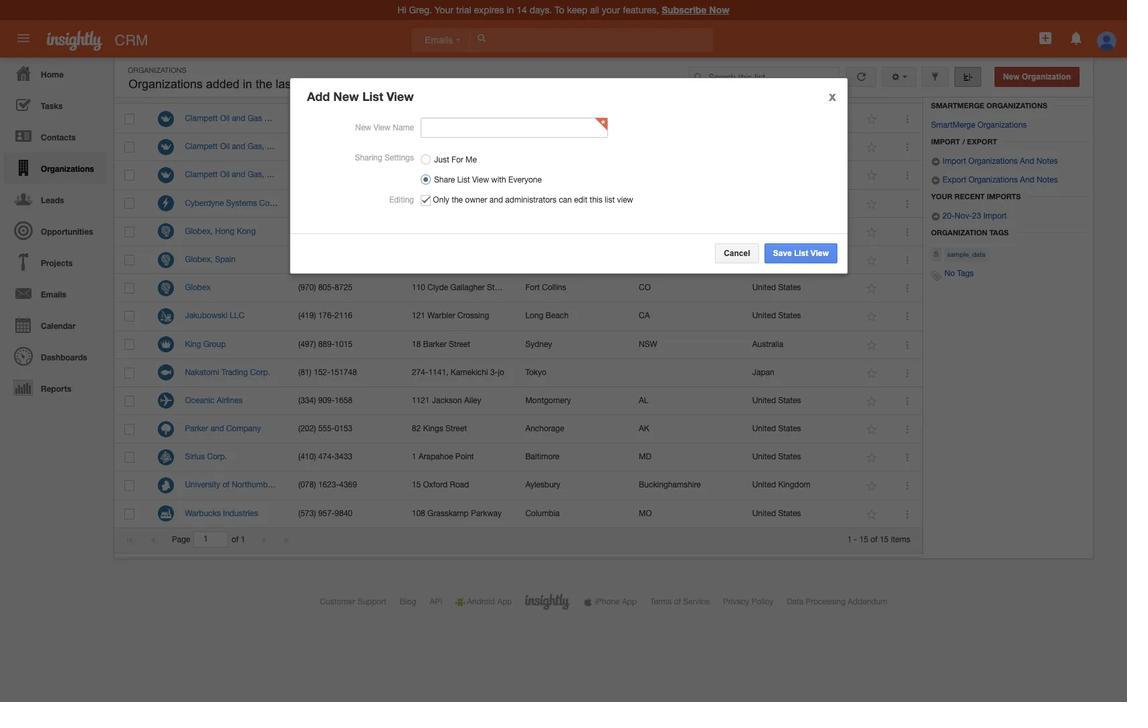 Task type: locate. For each thing, give the bounding box(es) containing it.
clampett for clampett oil and gas corp.
[[185, 114, 218, 123]]

12 row from the top
[[114, 416, 923, 444]]

4 row from the top
[[114, 190, 923, 218]]

australia cell
[[742, 331, 856, 359]]

18 barker street
[[412, 340, 470, 349]]

street right kings
[[446, 424, 467, 434]]

(202) 555-0153 cell
[[288, 416, 402, 444]]

5 row from the top
[[114, 218, 923, 246]]

0 horizontal spatial hong
[[215, 227, 235, 236]]

states for md
[[778, 452, 801, 462]]

0 horizontal spatial 15
[[412, 481, 421, 490]]

the
[[256, 78, 272, 91], [451, 195, 463, 204]]

row group
[[114, 105, 923, 528]]

6 follow image from the top
[[866, 311, 879, 323]]

7 row from the top
[[114, 274, 923, 303]]

1 oil from the top
[[220, 114, 230, 123]]

121
[[412, 311, 425, 321]]

organizations for organizations organizations added in the last 24 hours
[[128, 78, 203, 91]]

and up export organizations and notes
[[1020, 157, 1035, 166]]

just
[[434, 155, 449, 164]]

1 follow image from the top
[[866, 141, 879, 154]]

2 vertical spatial organization
[[931, 228, 988, 237]]

1 notes from the top
[[1037, 157, 1058, 166]]

road right oxford
[[450, 481, 469, 490]]

and for corp.
[[232, 114, 245, 123]]

1 gas, from the top
[[248, 142, 264, 151]]

0 horizontal spatial 23
[[412, 170, 421, 180]]

1 horizontal spatial app
[[622, 597, 637, 607]]

4 follow image from the top
[[866, 226, 879, 239]]

smartmerge organizations
[[931, 101, 1048, 110]]

corp. right "gas"
[[264, 114, 284, 123]]

110 clyde gallagher street
[[412, 283, 508, 292]]

road right pai
[[483, 227, 502, 236]]

follow image
[[866, 141, 879, 154], [866, 282, 879, 295], [866, 339, 879, 352], [866, 367, 879, 380], [866, 395, 879, 408], [866, 424, 879, 436], [866, 480, 879, 493], [866, 508, 879, 521]]

export up your
[[943, 175, 967, 185]]

1 row from the top
[[114, 78, 922, 104]]

15 right - at right
[[860, 535, 869, 545]]

corp. right trading on the bottom of page
[[250, 368, 270, 377]]

australia
[[753, 340, 784, 349]]

everyone
[[508, 175, 542, 184]]

row containing globex
[[114, 274, 923, 303]]

0 vertical spatial smartmerge
[[931, 101, 985, 110]]

notes down import organizations and notes
[[1037, 175, 1058, 185]]

row containing parker and company
[[114, 416, 923, 444]]

hong down cyberdyne systems corp.
[[215, 227, 235, 236]]

oil up "clampett oil and gas, uk"
[[220, 142, 230, 151]]

0 horizontal spatial emails link
[[3, 278, 107, 309]]

gas, down "gas"
[[248, 142, 264, 151]]

road inside 15 oxford road cell
[[450, 481, 469, 490]]

x
[[829, 87, 836, 103]]

0 vertical spatial clampett
[[185, 114, 218, 123]]

clampett
[[185, 114, 218, 123], [185, 142, 218, 151], [185, 170, 218, 180]]

new up the sharing
[[355, 123, 371, 132]]

4 states from the top
[[778, 424, 801, 434]]

follow image for baltimore
[[866, 452, 879, 465]]

emails link up billing street
[[411, 28, 470, 52]]

0 horizontal spatial list
[[362, 89, 383, 103]]

None radio
[[421, 154, 431, 164], [421, 174, 431, 184], [421, 154, 431, 164], [421, 174, 431, 184]]

1 vertical spatial and
[[1020, 175, 1035, 185]]

6 states from the top
[[778, 509, 801, 518]]

7 follow image from the top
[[866, 480, 879, 493]]

only
[[433, 195, 449, 204]]

montgomery
[[525, 396, 571, 405]]

274-
[[412, 368, 428, 377]]

save list view button
[[764, 243, 837, 263]]

china cell
[[742, 218, 856, 246]]

1 clampett from the top
[[185, 114, 218, 123]]

1 vertical spatial list
[[457, 175, 470, 184]]

row
[[114, 78, 922, 104], [114, 105, 923, 133], [114, 161, 923, 190], [114, 190, 923, 218], [114, 218, 923, 246], [114, 246, 923, 274], [114, 274, 923, 303], [114, 303, 923, 331], [114, 331, 923, 359], [114, 359, 923, 387], [114, 387, 923, 416], [114, 416, 923, 444], [114, 444, 923, 472], [114, 472, 923, 500], [114, 500, 923, 528]]

import for import organizations and notes
[[943, 157, 966, 166]]

2 vertical spatial clampett
[[185, 170, 218, 180]]

14 row from the top
[[114, 472, 923, 500]]

and for import organizations and notes
[[1020, 157, 1035, 166]]

cell
[[288, 105, 402, 133], [629, 105, 742, 133], [742, 105, 856, 133], [288, 133, 402, 161], [402, 133, 515, 161], [515, 133, 629, 161], [629, 133, 742, 161], [742, 133, 856, 161], [288, 161, 402, 190], [629, 161, 742, 190], [742, 161, 856, 190], [288, 190, 402, 218], [629, 190, 742, 218], [742, 190, 856, 218], [629, 218, 742, 246], [288, 246, 402, 274], [402, 246, 515, 274], [515, 246, 629, 274], [629, 246, 742, 274], [629, 359, 742, 387]]

0 vertical spatial 23
[[412, 170, 421, 180]]

recent
[[955, 192, 985, 201]]

2 notes from the top
[[1037, 175, 1058, 185]]

oil down organization name
[[220, 114, 230, 123]]

0 vertical spatial globex,
[[185, 227, 213, 236]]

long beach cell
[[515, 303, 629, 331]]

108
[[412, 509, 425, 518]]

0 vertical spatial notes
[[1037, 157, 1058, 166]]

2 oil from the top
[[220, 142, 230, 151]]

kings
[[423, 424, 443, 434]]

street right escalon
[[463, 114, 484, 123]]

gas, inside clampett oil and gas, singapore row
[[248, 142, 264, 151]]

import for import / export
[[931, 137, 961, 146]]

(573) 957-9840
[[298, 509, 353, 518]]

spain right cancel
[[753, 255, 773, 264]]

globex, hong kong link
[[185, 227, 263, 236]]

view
[[386, 89, 414, 103], [373, 123, 390, 132], [472, 175, 489, 184], [810, 249, 829, 258]]

list for share list view with everyone
[[457, 175, 470, 184]]

long
[[525, 311, 544, 321]]

list for save list view
[[794, 249, 808, 258]]

2 spain from the left
[[753, 255, 773, 264]]

barker
[[423, 340, 447, 349]]

(419) 176-2116
[[298, 311, 353, 321]]

0 horizontal spatial organization
[[185, 86, 233, 96]]

1 united states cell from the top
[[742, 274, 856, 303]]

united states for mo
[[753, 509, 801, 518]]

emails link down projects
[[3, 278, 107, 309]]

2 gas, from the top
[[248, 170, 264, 180]]

me
[[465, 155, 477, 164]]

2 horizontal spatial 15
[[880, 535, 889, 545]]

1 horizontal spatial list
[[457, 175, 470, 184]]

emails up calendar link
[[41, 290, 66, 300]]

2 united states from the top
[[753, 311, 801, 321]]

new inside new organization link
[[1003, 72, 1020, 82]]

1 horizontal spatial spain
[[753, 255, 773, 264]]

subscribe
[[662, 4, 707, 15]]

street right barker
[[449, 340, 470, 349]]

road inside 182-190 tai lin pai road cell
[[483, 227, 502, 236]]

view up sharing settings
[[373, 123, 390, 132]]

new left the york
[[525, 198, 542, 208]]

1 horizontal spatial kong
[[547, 227, 566, 236]]

street right 'billing'
[[437, 86, 460, 96]]

clampett up "clampett oil and gas, uk"
[[185, 142, 218, 151]]

15 row from the top
[[114, 500, 923, 528]]

emails up billing street
[[425, 35, 456, 45]]

clampett oil and gas corp.
[[185, 114, 284, 123]]

1 horizontal spatial the
[[451, 195, 463, 204]]

new inside new york city cell
[[525, 198, 542, 208]]

1 vertical spatial smartmerge
[[931, 121, 976, 130]]

0 horizontal spatial kong
[[237, 227, 256, 236]]

globex
[[185, 283, 211, 292]]

clampett oil and gas, singapore
[[185, 142, 303, 151]]

1 vertical spatial export
[[943, 175, 967, 185]]

app for android app
[[497, 597, 512, 607]]

24
[[298, 78, 311, 91]]

university of northumbria link
[[185, 481, 283, 490]]

1 horizontal spatial hong
[[525, 227, 545, 236]]

1000 escalon street cell
[[402, 105, 515, 133]]

2 globex, from the top
[[185, 255, 213, 264]]

terms of service link
[[650, 597, 710, 607]]

united states for ca
[[753, 311, 801, 321]]

buckinghamshire
[[639, 481, 701, 490]]

navigation containing home
[[0, 58, 107, 403]]

follow image for new york city
[[866, 198, 879, 211]]

3 follow image from the top
[[866, 198, 879, 211]]

and inside row
[[232, 142, 245, 151]]

united states for ak
[[753, 424, 801, 434]]

1 vertical spatial emails
[[41, 290, 66, 300]]

2 and from the top
[[1020, 175, 1035, 185]]

1 vertical spatial clampett
[[185, 142, 218, 151]]

1 horizontal spatial export
[[967, 137, 997, 146]]

import down /
[[943, 157, 966, 166]]

co
[[639, 283, 651, 292]]

the right in
[[256, 78, 272, 91]]

united kingdom cell
[[742, 472, 856, 500]]

2 follow image from the top
[[866, 282, 879, 295]]

navigation
[[0, 58, 107, 403]]

follow image for long beach
[[866, 311, 879, 323]]

2 follow image from the top
[[866, 170, 879, 182]]

hong down the only the owner and administrators can edit this list view
[[525, 227, 545, 236]]

1 horizontal spatial road
[[483, 227, 502, 236]]

administrators
[[505, 195, 556, 204]]

1 horizontal spatial 15
[[860, 535, 869, 545]]

united states for md
[[753, 452, 801, 462]]

1 vertical spatial oil
[[220, 142, 230, 151]]

row containing jakubowski llc
[[114, 303, 923, 331]]

0 vertical spatial emails link
[[411, 28, 470, 52]]

row containing university of northumbria
[[114, 472, 923, 500]]

2 horizontal spatial 1
[[848, 535, 852, 545]]

1 globex, from the top
[[185, 227, 213, 236]]

2 hong from the left
[[525, 227, 545, 236]]

3 clampett from the top
[[185, 170, 218, 180]]

2 row from the top
[[114, 105, 923, 133]]

4 united states cell from the top
[[742, 416, 856, 444]]

182-190 tai lin pai road
[[412, 227, 502, 236]]

2 united from the top
[[753, 311, 776, 321]]

5 united from the top
[[753, 452, 776, 462]]

0 horizontal spatial spain
[[215, 255, 236, 264]]

1 inside cell
[[412, 452, 416, 462]]

10 row from the top
[[114, 359, 923, 387]]

follow image for nsw
[[866, 339, 879, 352]]

list up new view name
[[362, 89, 383, 103]]

1 states from the top
[[778, 283, 801, 292]]

globex, for globex, spain
[[185, 255, 213, 264]]

calendar
[[41, 321, 76, 331]]

sirius corp.
[[185, 452, 227, 462]]

globex, for globex, hong kong
[[185, 227, 213, 236]]

united states cell for co
[[742, 274, 856, 303]]

13 row from the top
[[114, 444, 923, 472]]

2 vertical spatial list
[[794, 249, 808, 258]]

1 left arapahoe
[[412, 452, 416, 462]]

0153
[[335, 424, 353, 434]]

share list view with everyone
[[434, 175, 542, 184]]

spain down globex, hong kong link
[[215, 255, 236, 264]]

15
[[412, 481, 421, 490], [860, 535, 869, 545], [880, 535, 889, 545]]

7 united from the top
[[753, 509, 776, 518]]

Search this list... text field
[[689, 67, 840, 87]]

follow image for hong kong
[[866, 226, 879, 239]]

clampett down organization name
[[185, 114, 218, 123]]

show sidebar image
[[963, 72, 973, 82]]

2 horizontal spatial organization
[[1022, 72, 1071, 82]]

globex, up globex
[[185, 255, 213, 264]]

warbucks industries
[[185, 509, 258, 518]]

1 horizontal spatial 1
[[412, 452, 416, 462]]

5 follow image from the top
[[866, 395, 879, 408]]

view down china cell
[[810, 249, 829, 258]]

1 smartmerge from the top
[[931, 101, 985, 110]]

united for md
[[753, 452, 776, 462]]

3 follow image from the top
[[866, 339, 879, 352]]

and for export organizations and notes
[[1020, 175, 1035, 185]]

5 united states from the top
[[753, 452, 801, 462]]

oil up cyberdyne systems corp.
[[220, 170, 230, 180]]

privacy
[[723, 597, 750, 607]]

5 united states cell from the top
[[742, 444, 856, 472]]

with
[[491, 175, 506, 184]]

1 horizontal spatial organization
[[931, 228, 988, 237]]

columbia cell
[[515, 500, 629, 528]]

list inside save list view button
[[794, 249, 808, 258]]

2 app from the left
[[622, 597, 637, 607]]

(419)
[[298, 311, 316, 321]]

4 united from the top
[[753, 424, 776, 434]]

oil for clampett oil and gas, singapore
[[220, 142, 230, 151]]

united for buckinghamshire
[[753, 481, 776, 490]]

None text field
[[470, 28, 713, 52], [421, 117, 608, 137], [470, 28, 713, 52], [421, 117, 608, 137]]

0 vertical spatial road
[[483, 227, 502, 236]]

1 vertical spatial name
[[393, 123, 414, 132]]

3 states from the top
[[778, 396, 801, 405]]

column header
[[515, 78, 628, 104]]

smartmerge
[[931, 101, 985, 110], [931, 121, 976, 130]]

11 row from the top
[[114, 387, 923, 416]]

street for 82 kings street
[[446, 424, 467, 434]]

8 follow image from the top
[[866, 508, 879, 521]]

9 row from the top
[[114, 331, 923, 359]]

3 united from the top
[[753, 396, 776, 405]]

jakubowski
[[185, 311, 227, 321]]

row containing clampett oil and gas, uk
[[114, 161, 923, 190]]

new up organizations
[[1003, 72, 1020, 82]]

Only the owner and administrators can edit this list view checkbox
[[421, 195, 431, 206]]

1 vertical spatial organization
[[185, 86, 233, 96]]

6 row from the top
[[114, 246, 923, 274]]

mo cell
[[629, 500, 742, 528]]

7 follow image from the top
[[866, 452, 879, 465]]

list right save
[[794, 249, 808, 258]]

follow image for bristol
[[866, 170, 879, 182]]

0 vertical spatial oil
[[220, 114, 230, 123]]

united states cell for md
[[742, 444, 856, 472]]

2 states from the top
[[778, 311, 801, 321]]

gas
[[248, 114, 262, 123]]

row containing oceanic airlines
[[114, 387, 923, 416]]

follow image for co
[[866, 282, 879, 295]]

1 vertical spatial import
[[943, 157, 966, 166]]

and
[[232, 114, 245, 123], [232, 142, 245, 151], [232, 170, 245, 180], [489, 195, 503, 204], [211, 424, 224, 434]]

smartmerge down "recycle"
[[931, 101, 985, 110]]

and for uk
[[232, 170, 245, 180]]

15 inside cell
[[412, 481, 421, 490]]

sydney cell
[[515, 331, 629, 359]]

projects
[[41, 258, 73, 268]]

(078) 1623-4369 cell
[[288, 472, 402, 500]]

15 left items
[[880, 535, 889, 545]]

new for new york city
[[525, 198, 542, 208]]

1 follow image from the top
[[866, 113, 879, 126]]

calendar link
[[3, 309, 107, 341]]

united states cell for al
[[742, 387, 856, 416]]

united inside cell
[[753, 481, 776, 490]]

row containing organization name
[[114, 78, 922, 104]]

8 row from the top
[[114, 303, 923, 331]]

clampett for clampett oil and gas, singapore
[[185, 142, 218, 151]]

kong inside cell
[[547, 227, 566, 236]]

3 oil from the top
[[220, 170, 230, 180]]

1 down industries on the bottom
[[241, 535, 245, 545]]

clampett up 'cyberdyne'
[[185, 170, 218, 180]]

organization up organizations
[[1022, 72, 1071, 82]]

import up tags
[[984, 212, 1007, 221]]

1 app from the left
[[497, 597, 512, 607]]

new for new organization
[[1003, 72, 1020, 82]]

3 united states from the top
[[753, 396, 801, 405]]

2 clampett from the top
[[185, 142, 218, 151]]

2 vertical spatial oil
[[220, 170, 230, 180]]

app right android
[[497, 597, 512, 607]]

list right share
[[457, 175, 470, 184]]

clampett for clampett oil and gas, uk
[[185, 170, 218, 180]]

0 vertical spatial name
[[236, 86, 258, 96]]

1 united states from the top
[[753, 283, 801, 292]]

None checkbox
[[124, 86, 134, 96], [125, 114, 135, 124], [125, 198, 135, 209], [125, 255, 135, 266], [125, 339, 135, 350], [125, 396, 135, 407], [125, 452, 135, 463], [125, 481, 135, 491], [125, 509, 135, 520], [124, 86, 134, 96], [125, 114, 135, 124], [125, 198, 135, 209], [125, 255, 135, 266], [125, 339, 135, 350], [125, 396, 135, 407], [125, 452, 135, 463], [125, 481, 135, 491], [125, 509, 135, 520]]

clampett oil and gas, singapore link
[[185, 142, 310, 151]]

united for ak
[[753, 424, 776, 434]]

bristol cell
[[515, 161, 629, 190]]

organization up clampett oil and gas corp.
[[185, 86, 233, 96]]

1 vertical spatial gas,
[[248, 170, 264, 180]]

clampett oil and gas, uk link
[[185, 170, 284, 180]]

6 united from the top
[[753, 481, 776, 490]]

export
[[967, 137, 997, 146], [943, 175, 967, 185]]

globex, down 'cyberdyne'
[[185, 227, 213, 236]]

the right only
[[451, 195, 463, 204]]

follow image for buckinghamshire
[[866, 480, 879, 493]]

1 horizontal spatial 23
[[973, 212, 981, 221]]

md cell
[[629, 444, 742, 472]]

kong down the york
[[547, 227, 566, 236]]

176-
[[318, 311, 335, 321]]

palo alto
[[525, 114, 558, 123]]

corp. right sirius
[[207, 452, 227, 462]]

0 horizontal spatial export
[[943, 175, 967, 185]]

app
[[497, 597, 512, 607], [622, 597, 637, 607]]

0 vertical spatial gas,
[[248, 142, 264, 151]]

app right iphone
[[622, 597, 637, 607]]

of down industries on the bottom
[[232, 535, 239, 545]]

row containing globex, hong kong
[[114, 218, 923, 246]]

3 row from the top
[[114, 161, 923, 190]]

view inside button
[[810, 249, 829, 258]]

2 kong from the left
[[547, 227, 566, 236]]

united for ca
[[753, 311, 776, 321]]

customer
[[320, 597, 355, 607]]

182-190 tai lin pai road cell
[[402, 218, 515, 246]]

23 left druid
[[412, 170, 421, 180]]

organization inside row
[[185, 86, 233, 96]]

oceanic airlines link
[[185, 396, 249, 405]]

1 for 1 arapahoe point
[[412, 452, 416, 462]]

palo alto cell
[[515, 105, 629, 133]]

and right 'owner'
[[489, 195, 503, 204]]

organizations inside navigation
[[41, 164, 94, 174]]

4369
[[339, 481, 357, 490]]

list
[[362, 89, 383, 103], [457, 175, 470, 184], [794, 249, 808, 258]]

states for mo
[[778, 509, 801, 518]]

4 united states from the top
[[753, 424, 801, 434]]

5 states from the top
[[778, 452, 801, 462]]

united states cell
[[742, 274, 856, 303], [742, 303, 856, 331], [742, 387, 856, 416], [742, 416, 856, 444], [742, 444, 856, 472], [742, 500, 856, 528]]

(410) 474-3433 cell
[[288, 444, 402, 472]]

row containing globex, spain
[[114, 246, 923, 274]]

3 united states cell from the top
[[742, 387, 856, 416]]

smartmerge for smartmerge organizations
[[931, 101, 985, 110]]

export organizations and notes link
[[931, 175, 1058, 185]]

trading
[[222, 368, 248, 377]]

23 up organization tags
[[973, 212, 981, 221]]

0 vertical spatial and
[[1020, 157, 1035, 166]]

street right only
[[452, 198, 473, 208]]

2 united states cell from the top
[[742, 303, 856, 331]]

kong down systems
[[237, 227, 256, 236]]

0 horizontal spatial the
[[256, 78, 272, 91]]

notes up export organizations and notes
[[1037, 157, 1058, 166]]

6 united states from the top
[[753, 509, 801, 518]]

smartmerge up /
[[931, 121, 976, 130]]

and up imports
[[1020, 175, 1035, 185]]

states for ak
[[778, 424, 801, 434]]

274-1141, kamekichi 3-jo
[[412, 368, 504, 377]]

gas, inside row
[[248, 170, 264, 180]]

15 left oxford
[[412, 481, 421, 490]]

follow image for ak
[[866, 424, 879, 436]]

0 horizontal spatial app
[[497, 597, 512, 607]]

18
[[412, 340, 421, 349]]

1 kong from the left
[[237, 227, 256, 236]]

1 vertical spatial notes
[[1037, 175, 1058, 185]]

ak
[[639, 424, 650, 434]]

and left "gas"
[[232, 114, 245, 123]]

cyberdyne
[[185, 198, 224, 208]]

gas,
[[248, 142, 264, 151], [248, 170, 264, 180]]

2 horizontal spatial list
[[794, 249, 808, 258]]

1 vertical spatial globex,
[[185, 255, 213, 264]]

0 horizontal spatial road
[[450, 481, 469, 490]]

1 vertical spatial road
[[450, 481, 469, 490]]

import / export
[[931, 137, 997, 146]]

organization down nov-
[[931, 228, 988, 237]]

2 smartmerge from the top
[[931, 121, 976, 130]]

row containing sirius corp.
[[114, 444, 923, 472]]

organizations for smartmerge organizations
[[978, 121, 1027, 130]]

spain cell
[[742, 246, 856, 274]]

fort collins cell
[[515, 274, 629, 303]]

6 united states cell from the top
[[742, 500, 856, 528]]

new york city cell
[[515, 190, 629, 218]]

follow image
[[866, 113, 879, 126], [866, 170, 879, 182], [866, 198, 879, 211], [866, 226, 879, 239], [866, 254, 879, 267], [866, 311, 879, 323], [866, 452, 879, 465]]

import left /
[[931, 137, 961, 146]]

108 grasskamp parkway
[[412, 509, 502, 518]]

anchorage cell
[[515, 416, 629, 444]]

globex link
[[185, 283, 217, 292]]

18 barker street cell
[[402, 331, 515, 359]]

export down smartmerge organizations
[[967, 137, 997, 146]]

processing
[[806, 597, 846, 607]]

follow image for mo
[[866, 508, 879, 521]]

23 druid woods cell
[[402, 161, 515, 190]]

0 vertical spatial import
[[931, 137, 961, 146]]

1 and from the top
[[1020, 157, 1035, 166]]

jakubowski llc link
[[185, 311, 251, 321]]

smartmerge for smartmerge organizations
[[931, 121, 976, 130]]

emails link
[[411, 28, 470, 52], [3, 278, 107, 309]]

1121 jackson alley
[[412, 396, 481, 405]]

gas, left uk at the top left of the page
[[248, 170, 264, 180]]

road
[[483, 227, 502, 236], [450, 481, 469, 490]]

0 horizontal spatial emails
[[41, 290, 66, 300]]

palo
[[525, 114, 541, 123]]

0 vertical spatial emails
[[425, 35, 456, 45]]

follow image inside clampett oil and gas, singapore row
[[866, 141, 879, 154]]

None checkbox
[[125, 142, 135, 153], [125, 170, 135, 181], [125, 227, 135, 237], [125, 283, 135, 294], [125, 311, 135, 322], [125, 368, 135, 378], [125, 424, 135, 435], [125, 142, 135, 153], [125, 170, 135, 181], [125, 227, 135, 237], [125, 283, 135, 294], [125, 311, 135, 322], [125, 368, 135, 378], [125, 424, 135, 435]]

and down clampett oil and gas corp. link
[[232, 142, 245, 151]]

projects link
[[3, 246, 107, 278]]

tokyo
[[525, 368, 547, 377]]

0 vertical spatial the
[[256, 78, 272, 91]]

united
[[753, 283, 776, 292], [753, 311, 776, 321], [753, 396, 776, 405], [753, 424, 776, 434], [753, 452, 776, 462], [753, 481, 776, 490], [753, 509, 776, 518]]

buckinghamshire cell
[[629, 472, 742, 500]]

subscribe now link
[[662, 4, 730, 15]]

clampett oil and gas, singapore row
[[114, 133, 923, 161]]

and up systems
[[232, 170, 245, 180]]

in
[[243, 78, 252, 91]]

aylesbury cell
[[515, 472, 629, 500]]

oxford
[[423, 481, 448, 490]]

6 follow image from the top
[[866, 424, 879, 436]]

1121 jackson alley cell
[[402, 387, 515, 416]]

15 oxford road cell
[[402, 472, 515, 500]]

1 united from the top
[[753, 283, 776, 292]]

1 left - at right
[[848, 535, 852, 545]]



Task type: describe. For each thing, give the bounding box(es) containing it.
united states for al
[[753, 396, 801, 405]]

1 vertical spatial the
[[451, 195, 463, 204]]

follow image for palo alto
[[866, 113, 879, 126]]

follow image for al
[[866, 395, 879, 408]]

1623-
[[318, 481, 339, 490]]

(81) 152-151748
[[298, 368, 357, 377]]

cancel
[[724, 249, 750, 258]]

collins
[[542, 283, 566, 292]]

save list view
[[773, 249, 829, 258]]

states for ca
[[778, 311, 801, 321]]

1 for 1 - 15 of 15 items
[[848, 535, 852, 545]]

0 horizontal spatial 1
[[241, 535, 245, 545]]

5 follow image from the top
[[866, 254, 879, 267]]

(334) 909-1658 cell
[[288, 387, 402, 416]]

warbucks
[[185, 509, 221, 518]]

1 vertical spatial 23
[[973, 212, 981, 221]]

957-
[[318, 509, 335, 518]]

tai
[[444, 227, 454, 236]]

of right - at right
[[871, 535, 878, 545]]

notes for import organizations and notes
[[1037, 157, 1058, 166]]

grasskamp
[[428, 509, 469, 518]]

tags
[[990, 228, 1009, 237]]

23 inside cell
[[412, 170, 421, 180]]

1 horizontal spatial name
[[393, 123, 414, 132]]

new right add
[[333, 89, 359, 103]]

tags
[[957, 269, 974, 278]]

row containing clampett oil and gas corp.
[[114, 105, 923, 133]]

fort collins
[[525, 283, 566, 292]]

new york city
[[525, 198, 576, 208]]

king
[[185, 340, 201, 349]]

united for mo
[[753, 509, 776, 518]]

555-
[[318, 424, 335, 434]]

just for me
[[434, 155, 477, 164]]

import organizations and notes
[[941, 157, 1058, 166]]

city
[[562, 198, 576, 208]]

jakubowski llc
[[185, 311, 244, 321]]

data processing addendum link
[[787, 597, 888, 607]]

emails inside navigation
[[41, 290, 66, 300]]

cyberdyne systems corp.
[[185, 198, 279, 208]]

1 horizontal spatial emails
[[425, 35, 456, 45]]

clampett oil and gas, uk
[[185, 170, 278, 180]]

al cell
[[629, 387, 742, 416]]

united states for co
[[753, 283, 801, 292]]

crossing
[[457, 311, 489, 321]]

leads link
[[3, 183, 107, 215]]

street for 32 garona street
[[452, 198, 473, 208]]

billing street
[[411, 86, 460, 96]]

oil for clampett oil and gas, uk
[[220, 170, 230, 180]]

2 vertical spatial import
[[984, 212, 1007, 221]]

oil for clampett oil and gas corp.
[[220, 114, 230, 123]]

of right terms
[[674, 597, 681, 607]]

0 vertical spatial organization
[[1022, 72, 1071, 82]]

kamekichi
[[451, 368, 488, 377]]

llc
[[230, 311, 244, 321]]

26765046
[[318, 227, 354, 236]]

1 vertical spatial emails link
[[3, 278, 107, 309]]

0 vertical spatial list
[[362, 89, 383, 103]]

(497) 889-1015 cell
[[288, 331, 402, 359]]

(81) 152-151748 cell
[[288, 359, 402, 387]]

4 follow image from the top
[[866, 367, 879, 380]]

tokyo cell
[[515, 359, 629, 387]]

(970) 805-8725 cell
[[288, 274, 402, 303]]

point
[[456, 452, 474, 462]]

states for al
[[778, 396, 801, 405]]

policy
[[752, 597, 774, 607]]

contacts link
[[3, 120, 107, 152]]

hong inside cell
[[525, 227, 545, 236]]

tasks link
[[3, 89, 107, 120]]

32 garona street cell
[[402, 190, 515, 218]]

nsw cell
[[629, 331, 742, 359]]

new for new view name
[[355, 123, 371, 132]]

(410)
[[298, 452, 316, 462]]

addendum
[[848, 597, 888, 607]]

110
[[412, 283, 425, 292]]

sharing
[[355, 153, 382, 162]]

share
[[434, 175, 455, 184]]

(573) 957-9840 cell
[[288, 500, 402, 528]]

united states cell for ak
[[742, 416, 856, 444]]

of right 'university' at the left of the page
[[223, 481, 230, 490]]

united for al
[[753, 396, 776, 405]]

china
[[753, 227, 773, 236]]

organizations for import organizations and notes
[[969, 157, 1018, 166]]

row containing cyberdyne systems corp.
[[114, 190, 923, 218]]

0 horizontal spatial name
[[236, 86, 258, 96]]

organization for organization name
[[185, 86, 233, 96]]

the inside organizations organizations added in the last 24 hours
[[256, 78, 272, 91]]

recycle bin link
[[931, 85, 1001, 96]]

lin
[[456, 227, 467, 236]]

japan cell
[[742, 359, 856, 387]]

refresh list image
[[855, 72, 868, 82]]

company
[[226, 424, 261, 434]]

states for co
[[778, 283, 801, 292]]

(970) 805-8725
[[298, 283, 353, 292]]

1 horizontal spatial emails link
[[411, 28, 470, 52]]

(497)
[[298, 340, 316, 349]]

street for 1000 escalon street
[[463, 114, 484, 123]]

organizations for export organizations and notes
[[969, 175, 1018, 185]]

0 vertical spatial export
[[967, 137, 997, 146]]

terms of service
[[650, 597, 710, 607]]

and for singapore
[[232, 142, 245, 151]]

corp. right systems
[[259, 198, 279, 208]]

fort
[[525, 283, 540, 292]]

(852) 26765046 cell
[[288, 218, 402, 246]]

android app
[[467, 597, 512, 607]]

united for co
[[753, 283, 776, 292]]

baltimore cell
[[515, 444, 629, 472]]

opportunities
[[41, 227, 93, 237]]

110 clyde gallagher street cell
[[402, 274, 515, 303]]

hong kong cell
[[515, 218, 629, 246]]

view left with
[[472, 175, 489, 184]]

and right "parker"
[[211, 424, 224, 434]]

data processing addendum
[[787, 597, 888, 607]]

garona
[[423, 198, 449, 208]]

(419) 176-2116 cell
[[288, 303, 402, 331]]

only the owner and administrators can edit this list view
[[433, 195, 633, 204]]

added
[[206, 78, 240, 91]]

editing
[[389, 195, 414, 204]]

121 warbler crossing cell
[[402, 303, 515, 331]]

organization for organization tags
[[931, 228, 988, 237]]

108 grasskamp parkway cell
[[402, 500, 515, 528]]

android
[[467, 597, 495, 607]]

gas, for uk
[[248, 170, 264, 180]]

street for 18 barker street
[[449, 340, 470, 349]]

co cell
[[629, 274, 742, 303]]

1000 escalon street
[[412, 114, 484, 123]]

organizations link
[[3, 152, 107, 183]]

md
[[639, 452, 652, 462]]

customer support
[[320, 597, 387, 607]]

2116
[[335, 311, 353, 321]]

row containing nakatomi trading corp.
[[114, 359, 923, 387]]

(202) 555-0153
[[298, 424, 353, 434]]

group
[[203, 340, 226, 349]]

app for iphone app
[[622, 597, 637, 607]]

organizations added in the last 24 hours button
[[125, 74, 348, 94]]

organizations organizations added in the last 24 hours
[[128, 66, 348, 91]]

your
[[931, 192, 953, 201]]

hours
[[315, 78, 345, 91]]

aylesbury
[[525, 481, 561, 490]]

united states cell for mo
[[742, 500, 856, 528]]

sirius
[[185, 452, 205, 462]]

recycle
[[945, 85, 980, 94]]

gas, for singapore
[[248, 142, 264, 151]]

leads
[[41, 195, 64, 205]]

page
[[172, 535, 190, 545]]

jo
[[498, 368, 504, 377]]

pai
[[469, 227, 480, 236]]

274-1141, kamekichi 3-jo cell
[[402, 359, 515, 387]]

new organization
[[1003, 72, 1071, 82]]

row group containing clampett oil and gas corp.
[[114, 105, 923, 528]]

gallagher
[[450, 283, 485, 292]]

notifications image
[[1068, 30, 1084, 46]]

privacy policy
[[723, 597, 774, 607]]

globex, spain link
[[185, 255, 242, 264]]

121 warbler crossing
[[412, 311, 489, 321]]

view up 1000
[[386, 89, 414, 103]]

1 hong from the left
[[215, 227, 235, 236]]

82 kings street cell
[[402, 416, 515, 444]]

parker
[[185, 424, 208, 434]]

view
[[617, 195, 633, 204]]

crm
[[115, 32, 148, 49]]

1 spain from the left
[[215, 255, 236, 264]]

al
[[639, 396, 649, 405]]

ca cell
[[629, 303, 742, 331]]

globex, spain
[[185, 255, 236, 264]]

baltimore
[[525, 452, 560, 462]]

street right gallagher
[[487, 283, 508, 292]]

/
[[963, 137, 965, 146]]

montgomery cell
[[515, 387, 629, 416]]

row containing king group
[[114, 331, 923, 359]]

subscribe now
[[662, 4, 730, 15]]

spain inside cell
[[753, 255, 773, 264]]

blog link
[[400, 597, 416, 607]]

list
[[605, 195, 615, 204]]

united states cell for ca
[[742, 303, 856, 331]]

ak cell
[[629, 416, 742, 444]]

notes for export organizations and notes
[[1037, 175, 1058, 185]]

1 arapahoe point cell
[[402, 444, 515, 472]]

805-
[[318, 283, 335, 292]]

organizations
[[987, 101, 1048, 110]]

row containing warbucks industries
[[114, 500, 923, 528]]



Task type: vqa. For each thing, say whether or not it's contained in the screenshot.
calendar sync link
no



